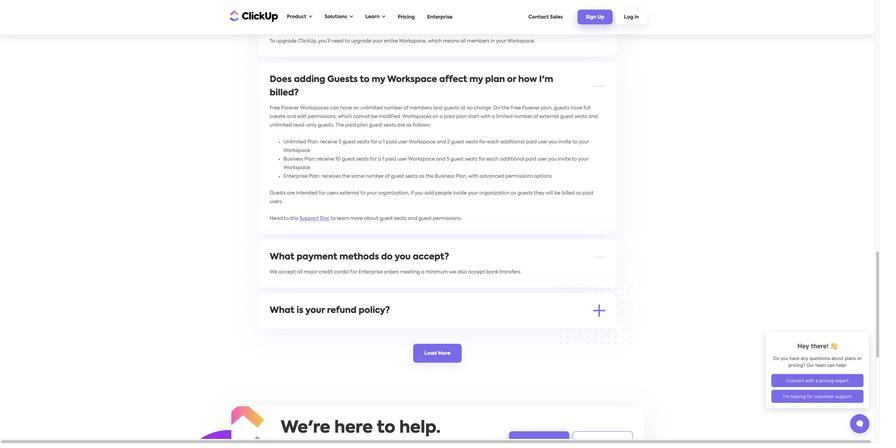 Task type: describe. For each thing, give the bounding box(es) containing it.
1 vertical spatial number
[[514, 114, 532, 119]]

1 vertical spatial unlimited
[[270, 123, 292, 128]]

to inside unlimited plan: receive 5 guest seats for a 1 paid user workspace and 2 guest seats for each additional paid user you invite to your workspace
[[573, 140, 578, 145]]

business plan: receive 10 guest seats for a 1 paid user workspace and 5 guest seats for each additional paid user you invite to your workspace
[[283, 157, 589, 170]]

2 vertical spatial enterprise
[[359, 270, 383, 275]]

2 forever from the left
[[522, 106, 540, 111]]

up
[[598, 15, 604, 20]]

inside
[[453, 191, 467, 196]]

we
[[449, 270, 456, 275]]

we're here to help.
[[281, 421, 441, 437]]

load more
[[424, 352, 451, 356]]

bank
[[486, 270, 498, 275]]

know
[[530, 324, 543, 329]]

issue
[[300, 332, 311, 337]]

limited
[[496, 114, 513, 119]]

refund.
[[335, 332, 351, 337]]

as up add
[[419, 174, 425, 179]]

can i upgrade myself or do i have to upgrade my entire workspace?
[[270, 22, 570, 30]]

upgrade up clickup,
[[295, 22, 332, 30]]

guests inside does adding guests to my workspace affect my plan or how i'm billed?
[[327, 75, 358, 84]]

read-
[[293, 123, 307, 128]]

purchase,
[[476, 324, 499, 329]]

if
[[366, 324, 369, 329]]

modified.
[[379, 114, 401, 119]]

to inside does adding guests to my workspace affect my plan or how i'm billed?
[[360, 75, 370, 84]]

contact
[[528, 15, 549, 19]]

upgrade up the means
[[431, 22, 469, 30]]

be inside "we have a 100% satisfaction guarantee. if for any reason, you're not satisfied with your purchase, simply let us know within 30 days and we'll be happy to issue you a full refund."
[[270, 332, 276, 337]]

myself
[[335, 22, 364, 30]]

full inside "we have a 100% satisfaction guarantee. if for any reason, you're not satisfied with your purchase, simply let us know within 30 days and we'll be happy to issue you a full refund."
[[326, 332, 333, 337]]

have left an
[[340, 106, 352, 111]]

invite for business plan: receive 10 guest seats for a 1 paid user workspace and 5 guest seats for each additional paid user you invite to your workspace
[[558, 157, 571, 162]]

1 accept from the left
[[279, 270, 296, 275]]

can
[[270, 22, 288, 30]]

with inside free forever workspaces can have an unlimited number of members and guests at no charge. on the free forever plan, guests have full create and edit permissions, which cannot be modified. workspaces on a paid plan start with a limited number of external guest seats and unlimited read-only guests. the paid plan guest seats are as follows:
[[480, 114, 491, 119]]

1 vertical spatial plan
[[456, 114, 467, 119]]

workspace,
[[399, 39, 427, 44]]

also
[[457, 270, 467, 275]]

be inside the guests are intended for users external to your organization, if you add people inside your organization as guests they will be billed as paid users.
[[554, 191, 561, 196]]

within
[[544, 324, 558, 329]]

learn
[[337, 216, 349, 221]]

2
[[447, 140, 450, 145]]

2 vertical spatial number
[[365, 174, 384, 179]]

reason,
[[388, 324, 406, 329]]

1 vertical spatial do
[[381, 253, 393, 262]]

1 for 10
[[382, 157, 384, 162]]

to upgrade clickup, you'll need to upgrade your entire workspace, which means all members in your workspace.
[[270, 39, 535, 44]]

add
[[425, 191, 434, 196]]

each for 5
[[487, 157, 499, 162]]

payment
[[297, 253, 337, 262]]

support doc link
[[300, 216, 330, 221]]

means
[[443, 39, 459, 44]]

0 horizontal spatial workspaces
[[300, 106, 329, 111]]

1 vertical spatial all
[[297, 270, 302, 275]]

on
[[493, 106, 500, 111]]

upgrade right to on the top of the page
[[276, 39, 297, 44]]

methods
[[340, 253, 379, 262]]

0 horizontal spatial guests
[[444, 106, 459, 111]]

major
[[304, 270, 318, 275]]

user down modified.
[[398, 140, 408, 145]]

and inside "we have a 100% satisfaction guarantee. if for any reason, you're not satisfied with your purchase, simply let us know within 30 days and we'll be happy to issue you a full refund."
[[579, 324, 588, 329]]

0 horizontal spatial of
[[385, 174, 390, 179]]

user up options
[[537, 157, 547, 162]]

about
[[364, 216, 378, 221]]

upgrade down myself at the left top of page
[[351, 39, 371, 44]]

enterprise for enterprise
[[427, 15, 453, 19]]

users.
[[270, 200, 283, 204]]

receive for 10
[[317, 157, 334, 162]]

if
[[411, 191, 414, 196]]

for
[[350, 270, 357, 275]]

we for what payment methods do you accept?
[[270, 270, 277, 275]]

follows:
[[413, 123, 431, 128]]

0 horizontal spatial or
[[366, 22, 375, 30]]

permissions.
[[433, 216, 462, 221]]

start
[[468, 114, 479, 119]]

same
[[351, 174, 364, 179]]

pricing link
[[394, 11, 418, 23]]

billed?
[[270, 89, 299, 97]]

learn button
[[362, 10, 389, 24]]

refund
[[327, 307, 357, 315]]

people
[[435, 191, 452, 196]]

paid inside the guests are intended for users external to your organization, if you add people inside your organization as guests they will be billed as paid users.
[[582, 191, 593, 196]]

cannot
[[353, 114, 370, 119]]

with for your
[[453, 324, 463, 329]]

are inside free forever workspaces can have an unlimited number of members and guests at no charge. on the free forever plan, guests have full create and edit permissions, which cannot be modified. workspaces on a paid plan start with a limited number of external guest seats and unlimited read-only guests. the paid plan guest seats are as follows:
[[397, 123, 405, 128]]

advanced
[[480, 174, 504, 179]]

0 vertical spatial do
[[377, 22, 389, 30]]

help.
[[399, 421, 441, 437]]

1 i from the left
[[290, 22, 293, 30]]

this
[[290, 216, 298, 221]]

invite for unlimited plan: receive 5 guest seats for a 1 paid user workspace and 2 guest seats for each additional paid user you invite to your workspace
[[559, 140, 571, 145]]

permissions,
[[308, 114, 337, 119]]

let
[[516, 324, 523, 329]]

have down pricing
[[396, 22, 418, 30]]

10
[[336, 157, 341, 162]]

clickup,
[[298, 39, 317, 44]]

as right billed
[[576, 191, 581, 196]]

edit
[[297, 114, 307, 119]]

1 horizontal spatial the
[[426, 174, 434, 179]]

need
[[332, 39, 344, 44]]

with for advanced
[[468, 174, 479, 179]]

and inside business plan: receive 10 guest seats for a 1 paid user workspace and 5 guest seats for each additional paid user you invite to your workspace
[[436, 157, 445, 162]]

adding
[[294, 75, 325, 84]]

solutions button
[[321, 10, 356, 24]]

guests inside the guests are intended for users external to your organization, if you add people inside your organization as guests they will be billed as paid users.
[[270, 191, 286, 196]]

sales
[[550, 15, 563, 19]]

business inside business plan: receive 10 guest seats for a 1 paid user workspace and 5 guest seats for each additional paid user you invite to your workspace
[[283, 157, 303, 162]]

to
[[270, 39, 275, 44]]

1 free from the left
[[270, 106, 280, 111]]

we have a 100% satisfaction guarantee. if for any reason, you're not satisfied with your purchase, simply let us know within 30 days and we'll be happy to issue you a full refund.
[[270, 324, 600, 337]]

learn
[[365, 14, 380, 19]]

what for what is your refund policy?
[[270, 307, 295, 315]]

unlimited plan: receive 5 guest seats for a 1 paid user workspace and 2 guest seats for each additional paid user you invite to your workspace
[[283, 140, 589, 153]]

satisfied
[[432, 324, 452, 329]]

workspace inside does adding guests to my workspace affect my plan or how i'm billed?
[[387, 75, 437, 84]]

for inside the guests are intended for users external to your organization, if you add people inside your organization as guests they will be billed as paid users.
[[319, 191, 325, 196]]

additional for 5
[[500, 157, 524, 162]]

what for what payment methods do you accept?
[[270, 253, 295, 262]]

a inside unlimited plan: receive 5 guest seats for a 1 paid user workspace and 2 guest seats for each additional paid user you invite to your workspace
[[379, 140, 382, 145]]

we for what is your refund policy?
[[270, 324, 277, 329]]

more
[[350, 216, 363, 221]]

what payment methods do you accept?
[[270, 253, 449, 262]]

does adding guests to my workspace affect my plan or how i'm billed?
[[270, 75, 553, 97]]

user up enterprise plan: receives the same number of guest seats as the business plan, with advanced permissions options
[[397, 157, 407, 162]]

head
[[270, 216, 283, 221]]

they
[[534, 191, 545, 196]]

clickup image
[[228, 9, 278, 22]]

full inside free forever workspaces can have an unlimited number of members and guests at no charge. on the free forever plan, guests have full create and edit permissions, which cannot be modified. workspaces on a paid plan start with a limited number of external guest seats and unlimited read-only guests. the paid plan guest seats are as follows:
[[584, 106, 591, 111]]

1 horizontal spatial unlimited
[[361, 106, 383, 111]]

how
[[518, 75, 537, 84]]

create
[[270, 114, 285, 119]]

and inside unlimited plan: receive 5 guest seats for a 1 paid user workspace and 2 guest seats for each additional paid user you invite to your workspace
[[437, 140, 446, 145]]

days
[[567, 324, 578, 329]]



Task type: vqa. For each thing, say whether or not it's contained in the screenshot.
second Sprints from the right
no



Task type: locate. For each thing, give the bounding box(es) containing it.
of up organization,
[[385, 174, 390, 179]]

in right log
[[635, 15, 639, 20]]

receive inside business plan: receive 10 guest seats for a 1 paid user workspace and 5 guest seats for each additional paid user you invite to your workspace
[[317, 157, 334, 162]]

external inside the guests are intended for users external to your organization, if you add people inside your organization as guests they will be billed as paid users.
[[340, 191, 359, 196]]

external down plan, on the right top
[[539, 114, 559, 119]]

accept right the also
[[468, 270, 485, 275]]

1 vertical spatial each
[[487, 157, 499, 162]]

a
[[440, 114, 443, 119], [492, 114, 495, 119], [379, 140, 382, 145], [378, 157, 381, 162], [421, 270, 424, 275], [291, 324, 295, 329], [322, 332, 325, 337]]

1 vertical spatial 1
[[382, 157, 384, 162]]

1 horizontal spatial forever
[[522, 106, 540, 111]]

be left happy
[[270, 332, 276, 337]]

each up the advanced
[[487, 157, 499, 162]]

0 vertical spatial members
[[467, 39, 490, 44]]

1 vertical spatial members
[[410, 106, 432, 111]]

1 horizontal spatial business
[[435, 174, 455, 179]]

30
[[559, 324, 565, 329]]

2 vertical spatial plan
[[357, 123, 368, 128]]

1 what from the top
[[270, 253, 295, 262]]

plan: down only
[[307, 140, 319, 145]]

are left intended
[[287, 191, 295, 196]]

plan,
[[456, 174, 467, 179]]

the
[[335, 123, 344, 128]]

1 horizontal spatial 5
[[447, 157, 449, 162]]

plan up on
[[485, 75, 505, 84]]

entire left workspace,
[[384, 39, 398, 44]]

0 horizontal spatial the
[[342, 174, 350, 179]]

0 horizontal spatial i
[[290, 22, 293, 30]]

1 horizontal spatial entire
[[487, 22, 514, 30]]

0 horizontal spatial with
[[453, 324, 463, 329]]

0 horizontal spatial enterprise
[[283, 174, 308, 179]]

1 vertical spatial of
[[534, 114, 538, 119]]

is
[[297, 307, 303, 315]]

5 down 2
[[447, 157, 449, 162]]

guests up users.
[[270, 191, 286, 196]]

1 vertical spatial guests
[[270, 191, 286, 196]]

1 horizontal spatial guests
[[327, 75, 358, 84]]

with right satisfied
[[453, 324, 463, 329]]

external
[[539, 114, 559, 119], [340, 191, 359, 196]]

0 horizontal spatial external
[[340, 191, 359, 196]]

1 horizontal spatial enterprise
[[359, 270, 383, 275]]

we accept all major credit cards! for enterprise orders meeting a minimum we also accept bank transfers.
[[270, 270, 522, 275]]

load
[[424, 352, 437, 356]]

upgrade
[[295, 22, 332, 30], [431, 22, 469, 30], [276, 39, 297, 44], [351, 39, 371, 44]]

can
[[330, 106, 339, 111]]

have inside "we have a 100% satisfaction guarantee. if for any reason, you're not satisfied with your purchase, simply let us know within 30 days and we'll be happy to issue you a full refund."
[[279, 324, 290, 329]]

additional down limited
[[500, 140, 525, 145]]

0 horizontal spatial free
[[270, 106, 280, 111]]

all
[[460, 39, 466, 44], [297, 270, 302, 275]]

members up follows:
[[410, 106, 432, 111]]

credit
[[319, 270, 333, 275]]

as left follows:
[[406, 123, 412, 128]]

simply
[[500, 324, 515, 329]]

will
[[546, 191, 553, 196]]

0 horizontal spatial forever
[[281, 106, 299, 111]]

1 inside unlimited plan: receive 5 guest seats for a 1 paid user workspace and 2 guest seats for each additional paid user you invite to your workspace
[[383, 140, 385, 145]]

5 inside unlimited plan: receive 5 guest seats for a 1 paid user workspace and 2 guest seats for each additional paid user you invite to your workspace
[[339, 140, 341, 145]]

have right plan, on the right top
[[571, 106, 582, 111]]

any
[[378, 324, 387, 329]]

affect
[[439, 75, 467, 84]]

you inside "we have a 100% satisfaction guarantee. if for any reason, you're not satisfied with your purchase, simply let us know within 30 days and we'll be happy to issue you a full refund."
[[312, 332, 321, 337]]

2 horizontal spatial plan
[[485, 75, 505, 84]]

1 for 5
[[383, 140, 385, 145]]

workspaces up follows:
[[402, 114, 431, 119]]

you inside unlimited plan: receive 5 guest seats for a 1 paid user workspace and 2 guest seats for each additional paid user you invite to your workspace
[[549, 140, 557, 145]]

0 vertical spatial external
[[539, 114, 559, 119]]

or inside does adding guests to my workspace affect my plan or how i'm billed?
[[507, 75, 516, 84]]

0 horizontal spatial are
[[287, 191, 295, 196]]

pricing
[[398, 15, 415, 19]]

only
[[307, 123, 317, 128]]

guests
[[327, 75, 358, 84], [270, 191, 286, 196]]

receive for 5
[[320, 140, 337, 145]]

receive left 10
[[317, 157, 334, 162]]

1 vertical spatial with
[[468, 174, 479, 179]]

policy?
[[359, 307, 390, 315]]

log in
[[624, 15, 639, 20]]

0 vertical spatial enterprise
[[427, 15, 453, 19]]

an
[[353, 106, 359, 111]]

of
[[404, 106, 408, 111], [534, 114, 538, 119], [385, 174, 390, 179]]

1 horizontal spatial are
[[397, 123, 405, 128]]

additional for 2
[[500, 140, 525, 145]]

you inside the guests are intended for users external to your organization, if you add people inside your organization as guests they will be billed as paid users.
[[415, 191, 423, 196]]

all left major
[[297, 270, 302, 275]]

forever left plan, on the right top
[[522, 106, 540, 111]]

1 vertical spatial 5
[[447, 157, 449, 162]]

forever up edit
[[281, 106, 299, 111]]

which inside free forever workspaces can have an unlimited number of members and guests at no charge. on the free forever plan, guests have full create and edit permissions, which cannot be modified. workspaces on a paid plan start with a limited number of external guest seats and unlimited read-only guests. the paid plan guest seats are as follows:
[[338, 114, 352, 119]]

invite inside business plan: receive 10 guest seats for a 1 paid user workspace and 5 guest seats for each additional paid user you invite to your workspace
[[558, 157, 571, 162]]

each down limited
[[487, 140, 499, 145]]

the left same
[[342, 174, 350, 179]]

product button
[[283, 10, 316, 24]]

your inside "we have a 100% satisfaction guarantee. if for any reason, you're not satisfied with your purchase, simply let us know within 30 days and we'll be happy to issue you a full refund."
[[464, 324, 475, 329]]

log in link
[[616, 10, 647, 24]]

0 vertical spatial 1
[[383, 140, 385, 145]]

on
[[432, 114, 439, 119]]

have up happy
[[279, 324, 290, 329]]

2 vertical spatial be
[[270, 332, 276, 337]]

0 horizontal spatial in
[[491, 39, 495, 44]]

0 horizontal spatial plan
[[357, 123, 368, 128]]

0 vertical spatial in
[[635, 15, 639, 20]]

1 vertical spatial full
[[326, 332, 333, 337]]

0 horizontal spatial all
[[297, 270, 302, 275]]

enterprise right for
[[359, 270, 383, 275]]

1 horizontal spatial with
[[468, 174, 479, 179]]

accept left major
[[279, 270, 296, 275]]

business down business plan: receive 10 guest seats for a 1 paid user workspace and 5 guest seats for each additional paid user you invite to your workspace
[[435, 174, 455, 179]]

the down business plan: receive 10 guest seats for a 1 paid user workspace and 5 guest seats for each additional paid user you invite to your workspace
[[426, 174, 434, 179]]

2 what from the top
[[270, 307, 295, 315]]

solutions
[[325, 14, 347, 19]]

2 i from the left
[[391, 22, 394, 30]]

1 vertical spatial plan:
[[304, 157, 316, 162]]

load more button
[[413, 344, 462, 363]]

plan: for unlimited
[[307, 140, 319, 145]]

your
[[373, 39, 383, 44], [496, 39, 506, 44], [579, 140, 589, 145], [578, 157, 589, 162], [367, 191, 377, 196], [468, 191, 478, 196], [305, 307, 325, 315], [464, 324, 475, 329]]

each inside business plan: receive 10 guest seats for a 1 paid user workspace and 5 guest seats for each additional paid user you invite to your workspace
[[487, 157, 499, 162]]

head to this support doc to learn more about guest seats and guest permissions.
[[270, 216, 462, 221]]

a inside business plan: receive 10 guest seats for a 1 paid user workspace and 5 guest seats for each additional paid user you invite to your workspace
[[378, 157, 381, 162]]

1 vertical spatial we
[[270, 324, 277, 329]]

0 vertical spatial business
[[283, 157, 303, 162]]

enterprise up intended
[[283, 174, 308, 179]]

2 horizontal spatial enterprise
[[427, 15, 453, 19]]

be
[[371, 114, 378, 119], [554, 191, 561, 196], [270, 332, 276, 337]]

i down product
[[290, 22, 293, 30]]

which left the means
[[428, 39, 442, 44]]

plan inside does adding guests to my workspace affect my plan or how i'm billed?
[[485, 75, 505, 84]]

guests.
[[318, 123, 334, 128]]

or left how
[[507, 75, 516, 84]]

to
[[420, 22, 429, 30], [345, 39, 350, 44], [360, 75, 370, 84], [573, 140, 578, 145], [572, 157, 577, 162], [360, 191, 366, 196], [284, 216, 289, 221], [331, 216, 336, 221], [293, 332, 298, 337], [377, 421, 395, 437]]

for inside "we have a 100% satisfaction guarantee. if for any reason, you're not satisfied with your purchase, simply let us know within 30 days and we'll be happy to issue you a full refund."
[[371, 324, 377, 329]]

plan: for business
[[304, 157, 316, 162]]

1 vertical spatial invite
[[558, 157, 571, 162]]

are down modified.
[[397, 123, 405, 128]]

1 horizontal spatial which
[[428, 39, 442, 44]]

1 vertical spatial be
[[554, 191, 561, 196]]

which up the
[[338, 114, 352, 119]]

i'm
[[539, 75, 553, 84]]

we'll
[[590, 324, 600, 329]]

1 vertical spatial external
[[340, 191, 359, 196]]

guests are intended for users external to your organization, if you add people inside your organization as guests they will be billed as paid users.
[[270, 191, 593, 204]]

0 vertical spatial we
[[270, 270, 277, 275]]

with inside "we have a 100% satisfaction guarantee. if for any reason, you're not satisfied with your purchase, simply let us know within 30 days and we'll be happy to issue you a full refund."
[[453, 324, 463, 329]]

cards!
[[334, 270, 349, 275]]

guests left they at the right of the page
[[517, 191, 533, 196]]

with right plan,
[[468, 174, 479, 179]]

you're
[[407, 324, 421, 329]]

minimum
[[426, 270, 448, 275]]

additional up permissions
[[500, 157, 524, 162]]

have
[[396, 22, 418, 30], [340, 106, 352, 111], [571, 106, 582, 111], [279, 324, 290, 329]]

enterprise plan: receives the same number of guest seats as the business plan, with advanced permissions options
[[283, 174, 552, 179]]

0 vertical spatial are
[[397, 123, 405, 128]]

transfers.
[[499, 270, 522, 275]]

1 we from the top
[[270, 270, 277, 275]]

0 horizontal spatial entire
[[384, 39, 398, 44]]

free up the create
[[270, 106, 280, 111]]

5 down the
[[339, 140, 341, 145]]

number right same
[[365, 174, 384, 179]]

members inside free forever workspaces can have an unlimited number of members and guests at no charge. on the free forever plan, guests have full create and edit permissions, which cannot be modified. workspaces on a paid plan start with a limited number of external guest seats and unlimited read-only guests. the paid plan guest seats are as follows:
[[410, 106, 432, 111]]

plan
[[485, 75, 505, 84], [456, 114, 467, 119], [357, 123, 368, 128]]

your inside unlimited plan: receive 5 guest seats for a 1 paid user workspace and 2 guest seats for each additional paid user you invite to your workspace
[[579, 140, 589, 145]]

or down learn
[[366, 22, 375, 30]]

you'll
[[318, 39, 330, 44]]

members right the means
[[467, 39, 490, 44]]

1 vertical spatial or
[[507, 75, 516, 84]]

clickup logo image
[[221, 402, 265, 445]]

plan: inside business plan: receive 10 guest seats for a 1 paid user workspace and 5 guest seats for each additional paid user you invite to your workspace
[[304, 157, 316, 162]]

the right on
[[502, 106, 510, 111]]

1 vertical spatial what
[[270, 307, 295, 315]]

enterprise for enterprise plan: receives the same number of guest seats as the business plan, with advanced permissions options
[[283, 174, 308, 179]]

no
[[467, 106, 473, 111]]

2 vertical spatial plan:
[[309, 174, 320, 179]]

business down unlimited
[[283, 157, 303, 162]]

your inside business plan: receive 10 guest seats for a 1 paid user workspace and 5 guest seats for each additional paid user you invite to your workspace
[[578, 157, 589, 162]]

to inside business plan: receive 10 guest seats for a 1 paid user workspace and 5 guest seats for each additional paid user you invite to your workspace
[[572, 157, 577, 162]]

are inside the guests are intended for users external to your organization, if you add people inside your organization as guests they will be billed as paid users.
[[287, 191, 295, 196]]

plan down at in the top of the page
[[456, 114, 467, 119]]

2 horizontal spatial with
[[480, 114, 491, 119]]

all right the means
[[460, 39, 466, 44]]

0 vertical spatial guests
[[327, 75, 358, 84]]

2 we from the top
[[270, 324, 277, 329]]

guest
[[560, 114, 573, 119], [369, 123, 382, 128], [343, 140, 356, 145], [451, 140, 464, 145], [342, 157, 355, 162], [451, 157, 464, 162], [391, 174, 404, 179], [380, 216, 393, 221], [418, 216, 432, 221]]

user down plan, on the right top
[[538, 140, 548, 145]]

0 horizontal spatial guests
[[270, 191, 286, 196]]

0 vertical spatial number
[[384, 106, 402, 111]]

0 horizontal spatial 5
[[339, 140, 341, 145]]

forever
[[281, 106, 299, 111], [522, 106, 540, 111]]

0 vertical spatial each
[[487, 140, 499, 145]]

in left workspace.
[[491, 39, 495, 44]]

sign
[[586, 15, 597, 20]]

meeting
[[400, 270, 420, 275]]

plan: for enterprise
[[309, 174, 320, 179]]

0 horizontal spatial be
[[270, 332, 276, 337]]

as inside free forever workspaces can have an unlimited number of members and guests at no charge. on the free forever plan, guests have full create and edit permissions, which cannot be modified. workspaces on a paid plan start with a limited number of external guest seats and unlimited read-only guests. the paid plan guest seats are as follows:
[[406, 123, 412, 128]]

plan: inside unlimited plan: receive 5 guest seats for a 1 paid user workspace and 2 guest seats for each additional paid user you invite to your workspace
[[307, 140, 319, 145]]

us
[[524, 324, 529, 329]]

for
[[371, 140, 377, 145], [479, 140, 486, 145], [370, 157, 377, 162], [479, 157, 485, 162], [319, 191, 325, 196], [371, 324, 377, 329]]

0 horizontal spatial full
[[326, 332, 333, 337]]

do up orders
[[381, 253, 393, 262]]

number right limited
[[514, 114, 532, 119]]

free up limited
[[511, 106, 521, 111]]

not
[[422, 324, 431, 329]]

1 vertical spatial entire
[[384, 39, 398, 44]]

0 horizontal spatial which
[[338, 114, 352, 119]]

charge.
[[474, 106, 492, 111]]

each for 2
[[487, 140, 499, 145]]

0 vertical spatial entire
[[487, 22, 514, 30]]

1 horizontal spatial workspaces
[[402, 114, 431, 119]]

1 horizontal spatial members
[[467, 39, 490, 44]]

1 horizontal spatial external
[[539, 114, 559, 119]]

you inside business plan: receive 10 guest seats for a 1 paid user workspace and 5 guest seats for each additional paid user you invite to your workspace
[[548, 157, 557, 162]]

we're
[[281, 421, 330, 437]]

1 horizontal spatial or
[[507, 75, 516, 84]]

i left pricing link
[[391, 22, 394, 30]]

unlimited
[[283, 140, 306, 145]]

free forever workspaces can have an unlimited number of members and guests at no charge. on the free forever plan, guests have full create and edit permissions, which cannot be modified. workspaces on a paid plan start with a limited number of external guest seats and unlimited read-only guests. the paid plan guest seats are as follows:
[[270, 106, 598, 128]]

1 horizontal spatial be
[[371, 114, 378, 119]]

options
[[534, 174, 552, 179]]

workspaces up permissions,
[[300, 106, 329, 111]]

support
[[300, 216, 319, 221]]

1 vertical spatial additional
[[500, 157, 524, 162]]

organization,
[[378, 191, 410, 196]]

of down does adding guests to my workspace affect my plan or how i'm billed?
[[404, 106, 408, 111]]

0 horizontal spatial unlimited
[[270, 123, 292, 128]]

user
[[398, 140, 408, 145], [538, 140, 548, 145], [397, 157, 407, 162], [537, 157, 547, 162]]

additional inside business plan: receive 10 guest seats for a 1 paid user workspace and 5 guest seats for each additional paid user you invite to your workspace
[[500, 157, 524, 162]]

2 horizontal spatial the
[[502, 106, 510, 111]]

accept?
[[413, 253, 449, 262]]

2 accept from the left
[[468, 270, 485, 275]]

to inside "we have a 100% satisfaction guarantee. if for any reason, you're not satisfied with your purchase, simply let us know within 30 days and we'll be happy to issue you a full refund."
[[293, 332, 298, 337]]

external right users
[[340, 191, 359, 196]]

with down charge. on the right
[[480, 114, 491, 119]]

1 vertical spatial in
[[491, 39, 495, 44]]

1 vertical spatial receive
[[317, 157, 334, 162]]

entire up workspace.
[[487, 22, 514, 30]]

of right limited
[[534, 114, 538, 119]]

workspaces
[[300, 106, 329, 111], [402, 114, 431, 119]]

i
[[290, 22, 293, 30], [391, 22, 394, 30]]

0 horizontal spatial business
[[283, 157, 303, 162]]

1 horizontal spatial of
[[404, 106, 408, 111]]

1 vertical spatial are
[[287, 191, 295, 196]]

5 inside business plan: receive 10 guest seats for a 1 paid user workspace and 5 guest seats for each additional paid user you invite to your workspace
[[447, 157, 449, 162]]

you
[[549, 140, 557, 145], [548, 157, 557, 162], [415, 191, 423, 196], [395, 253, 411, 262], [312, 332, 321, 337]]

billed
[[562, 191, 575, 196]]

guests right plan, on the right top
[[554, 106, 569, 111]]

plan: left receives
[[309, 174, 320, 179]]

1 vertical spatial enterprise
[[283, 174, 308, 179]]

2 vertical spatial with
[[453, 324, 463, 329]]

1 inside business plan: receive 10 guest seats for a 1 paid user workspace and 5 guest seats for each additional paid user you invite to your workspace
[[382, 157, 384, 162]]

0 vertical spatial of
[[404, 106, 408, 111]]

1 horizontal spatial full
[[584, 106, 591, 111]]

log
[[624, 15, 633, 20]]

orders
[[384, 270, 399, 275]]

do
[[377, 22, 389, 30], [381, 253, 393, 262]]

0 vertical spatial plan:
[[307, 140, 319, 145]]

0 vertical spatial workspaces
[[300, 106, 329, 111]]

0 vertical spatial all
[[460, 39, 466, 44]]

be right will
[[554, 191, 561, 196]]

enterprise up "can i upgrade myself or do i have to upgrade my entire workspace?"
[[427, 15, 453, 19]]

2 free from the left
[[511, 106, 521, 111]]

0 vertical spatial unlimited
[[361, 106, 383, 111]]

do down learn
[[377, 22, 389, 30]]

guests up the can
[[327, 75, 358, 84]]

unlimited down the create
[[270, 123, 292, 128]]

plan down cannot
[[357, 123, 368, 128]]

1
[[383, 140, 385, 145], [382, 157, 384, 162]]

guests inside the guests are intended for users external to your organization, if you add people inside your organization as guests they will be billed as paid users.
[[517, 191, 533, 196]]

be inside free forever workspaces can have an unlimited number of members and guests at no charge. on the free forever plan, guests have full create and edit permissions, which cannot be modified. workspaces on a paid plan start with a limited number of external guest seats and unlimited read-only guests. the paid plan guest seats are as follows:
[[371, 114, 378, 119]]

intended
[[296, 191, 318, 196]]

to inside the guests are intended for users external to your organization, if you add people inside your organization as guests they will be billed as paid users.
[[360, 191, 366, 196]]

1 vertical spatial business
[[435, 174, 455, 179]]

sign up
[[586, 15, 604, 20]]

0 vertical spatial or
[[366, 22, 375, 30]]

plan: down unlimited
[[304, 157, 316, 162]]

what
[[270, 253, 295, 262], [270, 307, 295, 315]]

0 vertical spatial full
[[584, 106, 591, 111]]

1 vertical spatial workspaces
[[402, 114, 431, 119]]

receive down guests. on the left of page
[[320, 140, 337, 145]]

the inside free forever workspaces can have an unlimited number of members and guests at no charge. on the free forever plan, guests have full create and edit permissions, which cannot be modified. workspaces on a paid plan start with a limited number of external guest seats and unlimited read-only guests. the paid plan guest seats are as follows:
[[502, 106, 510, 111]]

number up modified.
[[384, 106, 402, 111]]

which
[[428, 39, 442, 44], [338, 114, 352, 119]]

1 forever from the left
[[281, 106, 299, 111]]

0 vertical spatial which
[[428, 39, 442, 44]]

2 horizontal spatial of
[[534, 114, 538, 119]]

workspace?
[[515, 22, 570, 30]]

invite
[[559, 140, 571, 145], [558, 157, 571, 162]]

we inside "we have a 100% satisfaction guarantee. if for any reason, you're not satisfied with your purchase, simply let us know within 30 days and we'll be happy to issue you a full refund."
[[270, 324, 277, 329]]

be right cannot
[[371, 114, 378, 119]]

2 horizontal spatial guests
[[554, 106, 569, 111]]

unlimited up cannot
[[361, 106, 383, 111]]

full
[[584, 106, 591, 111], [326, 332, 333, 337]]

as down permissions
[[511, 191, 516, 196]]

receive inside unlimited plan: receive 5 guest seats for a 1 paid user workspace and 2 guest seats for each additional paid user you invite to your workspace
[[320, 140, 337, 145]]

invite inside unlimited plan: receive 5 guest seats for a 1 paid user workspace and 2 guest seats for each additional paid user you invite to your workspace
[[559, 140, 571, 145]]

guests left at in the top of the page
[[444, 106, 459, 111]]

external inside free forever workspaces can have an unlimited number of members and guests at no charge. on the free forever plan, guests have full create and edit permissions, which cannot be modified. workspaces on a paid plan start with a limited number of external guest seats and unlimited read-only guests. the paid plan guest seats are as follows:
[[539, 114, 559, 119]]

each inside unlimited plan: receive 5 guest seats for a 1 paid user workspace and 2 guest seats for each additional paid user you invite to your workspace
[[487, 140, 499, 145]]

1 horizontal spatial free
[[511, 106, 521, 111]]

guarantee.
[[339, 324, 365, 329]]

additional inside unlimited plan: receive 5 guest seats for a 1 paid user workspace and 2 guest seats for each additional paid user you invite to your workspace
[[500, 140, 525, 145]]



